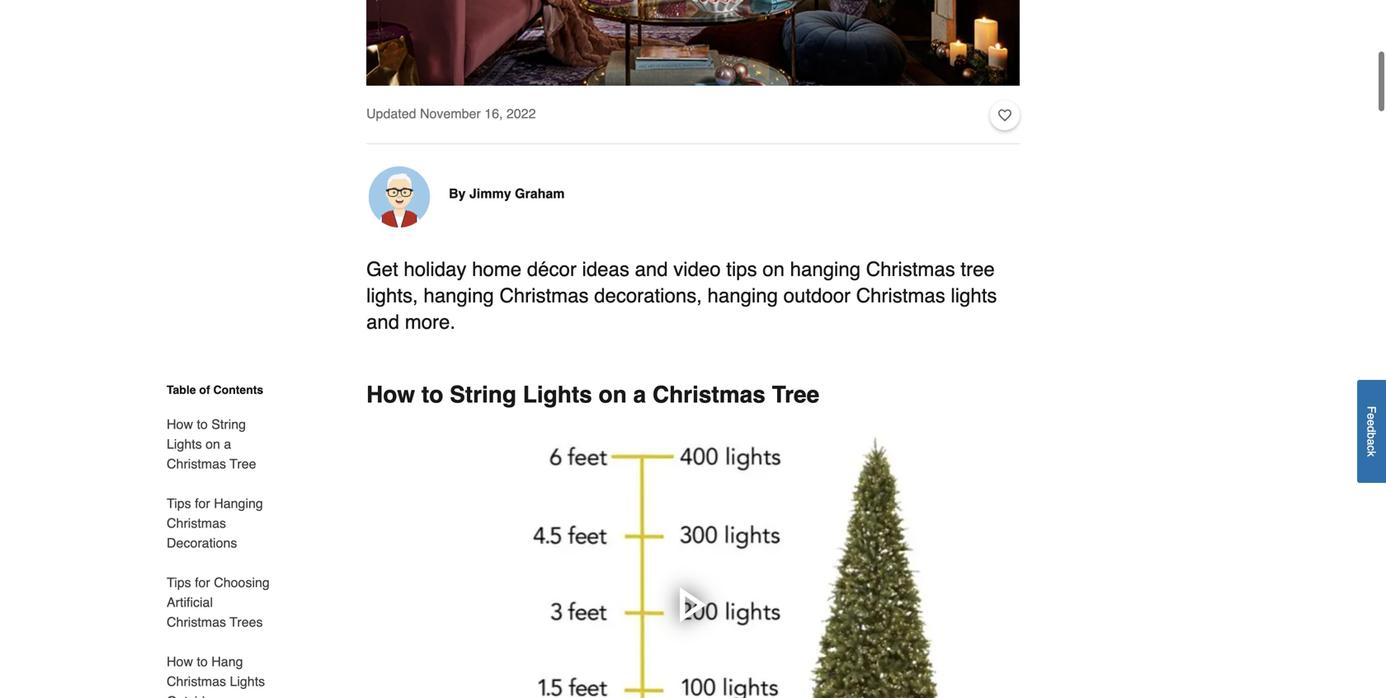 Task type: locate. For each thing, give the bounding box(es) containing it.
on
[[763, 254, 785, 277], [599, 378, 627, 404], [206, 433, 220, 448]]

1 vertical spatial to
[[197, 413, 208, 428]]

to inside 'how to string lights on a christmas tree'
[[197, 413, 208, 428]]

0 vertical spatial and
[[635, 254, 668, 277]]

contents
[[213, 380, 263, 393]]

1 horizontal spatial tree
[[772, 378, 819, 404]]

1 horizontal spatial and
[[635, 254, 668, 277]]

2 for from the top
[[195, 571, 210, 587]]

1 horizontal spatial how to string lights on a christmas tree
[[366, 378, 819, 404]]

hanging down tips
[[708, 281, 778, 303]]

updated november 16, 2022
[[366, 102, 536, 117]]

how to string lights on a christmas tree inside how to string lights on a christmas tree link
[[167, 413, 256, 468]]

0 vertical spatial how
[[366, 378, 415, 404]]

a inside "f e e d b a c k" "button"
[[1365, 439, 1378, 446]]

décor
[[527, 254, 577, 277]]

outside
[[167, 690, 212, 699]]

string
[[450, 378, 516, 404], [211, 413, 246, 428]]

for inside tips for choosing artificial christmas trees
[[195, 571, 210, 587]]

more.
[[405, 307, 456, 330]]

tips
[[167, 492, 191, 507], [167, 571, 191, 587]]

2 vertical spatial to
[[197, 651, 208, 666]]

tips
[[726, 254, 757, 277]]

0 vertical spatial how to string lights on a christmas tree
[[366, 378, 819, 404]]

for
[[195, 492, 210, 507], [195, 571, 210, 587]]

how inside 'how to string lights on a christmas tree'
[[167, 413, 193, 428]]

b
[[1365, 433, 1378, 439]]

0 vertical spatial lights
[[523, 378, 592, 404]]

table
[[167, 380, 196, 393]]

and up decorations,
[[635, 254, 668, 277]]

for left hanging
[[195, 492, 210, 507]]

christmas inside tips for hanging christmas decorations
[[167, 512, 226, 527]]

jimmy
[[469, 182, 511, 197]]

1 vertical spatial how
[[167, 413, 193, 428]]

2 horizontal spatial hanging
[[790, 254, 861, 277]]

e up b on the bottom right of the page
[[1365, 420, 1378, 427]]

artificial
[[167, 591, 213, 606]]

heart outline image
[[998, 102, 1012, 120]]

tree
[[772, 378, 819, 404], [230, 453, 256, 468]]

get
[[366, 254, 398, 277]]

1 horizontal spatial on
[[599, 378, 627, 404]]

hanging down holiday
[[424, 281, 494, 303]]

to down of
[[197, 413, 208, 428]]

and
[[635, 254, 668, 277], [366, 307, 399, 330]]

0 vertical spatial on
[[763, 254, 785, 277]]

november
[[420, 102, 481, 117]]

how to hang christmas lights outside link
[[167, 639, 271, 699]]

for up artificial
[[195, 571, 210, 587]]

2 horizontal spatial on
[[763, 254, 785, 277]]

2 horizontal spatial a
[[1365, 439, 1378, 446]]

how
[[366, 378, 415, 404], [167, 413, 193, 428], [167, 651, 193, 666]]

and down lights, in the left top of the page
[[366, 307, 399, 330]]

0 vertical spatial string
[[450, 378, 516, 404]]

0 horizontal spatial tree
[[230, 453, 256, 468]]

0 vertical spatial tree
[[772, 378, 819, 404]]

0 horizontal spatial hanging
[[424, 281, 494, 303]]

a
[[633, 378, 646, 404], [224, 433, 231, 448], [1365, 439, 1378, 446]]

a inside how to string lights on a christmas tree link
[[224, 433, 231, 448]]

christmas inside 'how to string lights on a christmas tree'
[[167, 453, 226, 468]]

tips for tips for hanging christmas decorations
[[167, 492, 191, 507]]

hanging up outdoor
[[790, 254, 861, 277]]

for inside tips for hanging christmas decorations
[[195, 492, 210, 507]]

to left hang
[[197, 651, 208, 666]]

0 vertical spatial for
[[195, 492, 210, 507]]

1 horizontal spatial lights
[[230, 670, 265, 686]]

1 vertical spatial how to string lights on a christmas tree
[[167, 413, 256, 468]]

tips inside tips for hanging christmas decorations
[[167, 492, 191, 507]]

d
[[1365, 427, 1378, 433]]

christmas inside tips for choosing artificial christmas trees
[[167, 611, 226, 626]]

0 horizontal spatial a
[[224, 433, 231, 448]]

2 vertical spatial how
[[167, 651, 193, 666]]

to inside the how to hang christmas lights outside
[[197, 651, 208, 666]]

to down the more.
[[422, 378, 443, 404]]

how to string lights on a christmas tree
[[366, 378, 819, 404], [167, 413, 256, 468]]

0 horizontal spatial and
[[366, 307, 399, 330]]

1 vertical spatial tips
[[167, 571, 191, 587]]

graham
[[515, 182, 565, 197]]

tips for choosing artificial christmas trees link
[[167, 559, 271, 639]]

k
[[1365, 452, 1378, 457]]

for for choosing
[[195, 571, 210, 587]]

0 vertical spatial tips
[[167, 492, 191, 507]]

on inside get holiday home décor ideas and video tips on hanging christmas tree lights, hanging christmas decorations, hanging outdoor christmas lights and more.
[[763, 254, 785, 277]]

a for "f e e d b a c k" "button"
[[1365, 439, 1378, 446]]

1 vertical spatial tree
[[230, 453, 256, 468]]

christmas inside the how to hang christmas lights outside
[[167, 670, 226, 686]]

1 vertical spatial string
[[211, 413, 246, 428]]

tips up artificial
[[167, 571, 191, 587]]

tips inside tips for choosing artificial christmas trees
[[167, 571, 191, 587]]

decorations,
[[594, 281, 702, 303]]

2 tips from the top
[[167, 571, 191, 587]]

1 horizontal spatial string
[[450, 378, 516, 404]]

lights
[[951, 281, 997, 303]]

how inside the how to hang christmas lights outside
[[167, 651, 193, 666]]

1 for from the top
[[195, 492, 210, 507]]

0 horizontal spatial lights
[[167, 433, 202, 448]]

f e e d b a c k
[[1365, 407, 1378, 457]]

0 horizontal spatial how to string lights on a christmas tree
[[167, 413, 256, 468]]

jimmy graham image
[[366, 160, 432, 226]]

1 tips from the top
[[167, 492, 191, 507]]

trees
[[230, 611, 263, 626]]

1 vertical spatial on
[[599, 378, 627, 404]]

1 vertical spatial for
[[195, 571, 210, 587]]

e up d
[[1365, 414, 1378, 420]]

to
[[422, 378, 443, 404], [197, 413, 208, 428], [197, 651, 208, 666]]

decorations
[[167, 532, 237, 547]]

by
[[449, 182, 466, 197]]

0 horizontal spatial string
[[211, 413, 246, 428]]

2 vertical spatial lights
[[230, 670, 265, 686]]

2 vertical spatial on
[[206, 433, 220, 448]]

e
[[1365, 414, 1378, 420], [1365, 420, 1378, 427]]

2 horizontal spatial lights
[[523, 378, 592, 404]]

tips up decorations
[[167, 492, 191, 507]]

outdoor
[[784, 281, 851, 303]]

lights
[[523, 378, 592, 404], [167, 433, 202, 448], [230, 670, 265, 686]]

a city apartment decorated with a christmas tree, lighted garland and candles. image
[[366, 0, 1020, 82]]

1 horizontal spatial hanging
[[708, 281, 778, 303]]

hanging
[[790, 254, 861, 277], [424, 281, 494, 303], [708, 281, 778, 303]]

christmas
[[866, 254, 955, 277], [500, 281, 589, 303], [856, 281, 945, 303], [653, 378, 766, 404], [167, 453, 226, 468], [167, 512, 226, 527], [167, 611, 226, 626], [167, 670, 226, 686]]



Task type: vqa. For each thing, say whether or not it's contained in the screenshot.
Door
no



Task type: describe. For each thing, give the bounding box(es) containing it.
a video demonstrating different methods for lighting a christmas tree. image
[[366, 418, 1020, 699]]

0 vertical spatial to
[[422, 378, 443, 404]]

choosing
[[214, 571, 270, 587]]

for for hanging
[[195, 492, 210, 507]]

get holiday home décor ideas and video tips on hanging christmas tree lights, hanging christmas decorations, hanging outdoor christmas lights and more.
[[366, 254, 997, 330]]

video
[[673, 254, 721, 277]]

1 vertical spatial and
[[366, 307, 399, 330]]

2022
[[507, 102, 536, 117]]

tips for choosing artificial christmas trees
[[167, 571, 270, 626]]

1 e from the top
[[1365, 414, 1378, 420]]

holiday
[[404, 254, 467, 277]]

16,
[[484, 102, 503, 117]]

a for how to string lights on a christmas tree link
[[224, 433, 231, 448]]

to for how to hang christmas lights outside link
[[197, 651, 208, 666]]

f
[[1365, 407, 1378, 414]]

hang
[[211, 651, 243, 666]]

tree
[[961, 254, 995, 277]]

string inside table of contents element
[[211, 413, 246, 428]]

by jimmy graham
[[449, 182, 565, 197]]

hanging
[[214, 492, 263, 507]]

how for how to hang christmas lights outside link
[[167, 651, 193, 666]]

lights inside the how to hang christmas lights outside
[[230, 670, 265, 686]]

of
[[199, 380, 210, 393]]

tree inside table of contents element
[[230, 453, 256, 468]]

how to string lights on a christmas tree link
[[167, 401, 271, 480]]

table of contents element
[[147, 378, 271, 699]]

1 vertical spatial lights
[[167, 433, 202, 448]]

1 horizontal spatial a
[[633, 378, 646, 404]]

lights,
[[366, 281, 418, 303]]

0 horizontal spatial on
[[206, 433, 220, 448]]

table of contents
[[167, 380, 263, 393]]

tips for tips for choosing artificial christmas trees
[[167, 571, 191, 587]]

how to hang christmas lights outside
[[167, 651, 265, 699]]

tips for hanging christmas decorations
[[167, 492, 263, 547]]

2 e from the top
[[1365, 420, 1378, 427]]

c
[[1365, 446, 1378, 452]]

updated
[[366, 102, 416, 117]]

how for how to string lights on a christmas tree link
[[167, 413, 193, 428]]

home
[[472, 254, 522, 277]]

f e e d b a c k button
[[1357, 381, 1386, 484]]

tips for hanging christmas decorations link
[[167, 480, 271, 559]]

to for how to string lights on a christmas tree link
[[197, 413, 208, 428]]

ideas
[[582, 254, 629, 277]]



